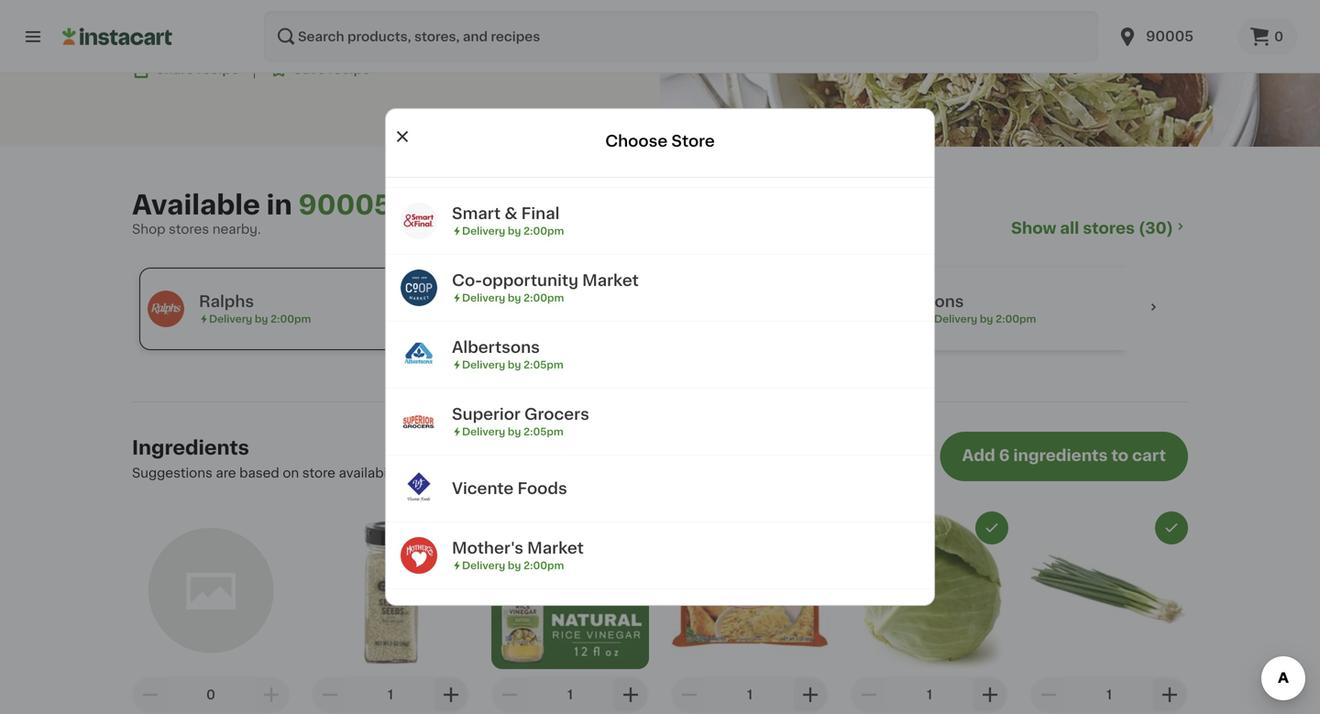 Task type: vqa. For each thing, say whether or not it's contained in the screenshot.
Ralphs's "2:00pm"
yes



Task type: locate. For each thing, give the bounding box(es) containing it.
unselect item image for 2nd increment quantity icon from the left
[[445, 520, 461, 536]]

market right farmers
[[698, 294, 754, 309]]

0 horizontal spatial increment quantity image
[[620, 684, 642, 706]]

stores
[[1083, 220, 1135, 236], [169, 223, 209, 236]]

add 6 ingredients to cart
[[962, 448, 1166, 463]]

the
[[442, 467, 463, 479]]

delivery down smart
[[462, 226, 505, 236]]

final
[[521, 206, 560, 221]]

0 horizontal spatial to
[[580, 467, 594, 479]]

show all stores (30)
[[1011, 220, 1174, 236]]

in
[[266, 192, 292, 218]]

1 delivery by 2:05pm from the top
[[462, 360, 564, 370]]

2:05pm
[[524, 360, 564, 370], [524, 427, 564, 437]]

delivery by 2:00pm for ralphs
[[209, 314, 311, 324]]

market
[[582, 273, 639, 288], [698, 294, 754, 309], [527, 540, 584, 556]]

delivery down superior
[[462, 427, 505, 437]]

use
[[414, 467, 439, 479]]

0 horizontal spatial 0
[[206, 688, 215, 701]]

0 horizontal spatial unselect item image
[[445, 520, 461, 536]]

1 horizontal spatial unselect item image
[[984, 520, 1000, 536]]

delivery for smart & final
[[462, 226, 505, 236]]

delivery by 2:00pm down mother's market
[[462, 561, 564, 571]]

stores inside button
[[1083, 220, 1135, 236]]

3 unselect item image from the left
[[1163, 520, 1180, 536]]

by for smart & final
[[508, 226, 521, 236]]

2:05pm down grocers
[[524, 427, 564, 437]]

unselect item image down quantities.
[[804, 520, 821, 536]]

market up "sprouts"
[[582, 273, 639, 288]]

delivery by 2:00pm down &
[[462, 226, 564, 236]]

choose store
[[605, 133, 715, 149]]

to inside "button"
[[1111, 448, 1129, 463]]

2 unselect item image from the left
[[984, 520, 1000, 536]]

0 horizontal spatial recipe
[[197, 63, 239, 76]]

store
[[302, 467, 336, 479]]

&
[[505, 206, 518, 221]]

2 1 from the left
[[568, 688, 573, 701]]

delivery for co-opportunity market
[[462, 293, 505, 303]]

stores inside "available in 90005 shop stores nearby."
[[169, 223, 209, 236]]

1 for first increment quantity icon from the right
[[1107, 688, 1112, 701]]

unselect item image for first increment quantity icon from the right
[[1163, 520, 1180, 536]]

available in 90005 shop stores nearby.
[[132, 192, 392, 236]]

2 vertical spatial market
[[527, 540, 584, 556]]

2:00pm for ralphs
[[271, 314, 311, 324]]

1 1 from the left
[[388, 688, 393, 701]]

2 horizontal spatial unselect item image
[[1163, 520, 1180, 536]]

based
[[239, 467, 279, 479]]

unselect item image down cart
[[1163, 520, 1180, 536]]

1 horizontal spatial recipe
[[328, 63, 370, 76]]

store
[[671, 133, 715, 149]]

unselect item image up mother's
[[445, 520, 461, 536]]

delivery by 2:00pm for co-opportunity market
[[462, 293, 564, 303]]

1 horizontal spatial stores
[[1083, 220, 1135, 236]]

to
[[1111, 448, 1129, 463], [580, 467, 594, 479]]

on
[[283, 467, 299, 479]]

1 2:05pm from the top
[[524, 360, 564, 370]]

smart & final
[[452, 206, 560, 221]]

superior grocers image
[[401, 403, 437, 440]]

delivery by 2:00pm down "sprouts"
[[571, 314, 673, 324]]

(30)
[[1139, 220, 1174, 236]]

delivery by 2:05pm for superior grocers
[[462, 427, 564, 437]]

1 horizontal spatial unselect item image
[[804, 520, 821, 536]]

0 vertical spatial delivery by 2:05pm
[[462, 360, 564, 370]]

1 decrement quantity image from the left
[[139, 684, 161, 706]]

90005 button
[[298, 191, 392, 220]]

ralphs image
[[148, 291, 184, 327]]

2:05pm for superior grocers
[[524, 427, 564, 437]]

recipe for save recipe
[[328, 63, 370, 76]]

delivery down ralphs
[[209, 314, 252, 324]]

delivery by 2:00pm for mother's market
[[462, 561, 564, 571]]

4 decrement quantity image from the left
[[1038, 684, 1060, 706]]

nearby.
[[212, 223, 261, 236]]

0
[[1274, 30, 1284, 43], [206, 688, 215, 701]]

by for co-opportunity market
[[508, 293, 521, 303]]

by for sprouts farmers market
[[617, 314, 630, 324]]

3 decrement quantity image from the left
[[858, 684, 880, 706]]

4 increment quantity image from the left
[[1159, 684, 1181, 706]]

vicente foods link
[[386, 456, 934, 522]]

0 vertical spatial 2:05pm
[[524, 360, 564, 370]]

20 min
[[139, 21, 184, 34]]

delivery down albertsons
[[462, 360, 505, 370]]

stores down available
[[169, 223, 209, 236]]

1 vertical spatial 0
[[206, 688, 215, 701]]

2 increment quantity image from the left
[[440, 684, 462, 706]]

1
[[388, 688, 393, 701], [568, 688, 573, 701], [747, 688, 753, 701], [927, 688, 932, 701], [1107, 688, 1112, 701]]

delivery for mother's market
[[462, 561, 505, 571]]

shop
[[132, 223, 165, 236]]

save recipe button
[[269, 60, 370, 78]]

1 unselect item image from the left
[[624, 520, 641, 536]]

share recipe
[[156, 63, 239, 76]]

smart
[[452, 206, 501, 221]]

increment quantity image for fourth product group
[[799, 684, 821, 706]]

grocers
[[524, 407, 589, 422]]

2 decrement quantity image from the left
[[319, 684, 341, 706]]

2:05pm for albertsons
[[524, 360, 564, 370]]

stores right all
[[1083, 220, 1135, 236]]

recipe
[[197, 63, 239, 76], [328, 63, 370, 76]]

by for superior grocers
[[508, 427, 521, 437]]

delivery for superior grocers
[[462, 427, 505, 437]]

delivery
[[462, 226, 505, 236], [462, 293, 505, 303], [209, 314, 252, 324], [571, 314, 614, 324], [934, 314, 978, 324], [462, 360, 505, 370], [462, 427, 505, 437], [462, 561, 505, 571]]

increment quantity image for third product group from the left
[[620, 684, 642, 706]]

delivery by 2:00pm
[[462, 226, 564, 236], [462, 293, 564, 303], [209, 314, 311, 324], [571, 314, 673, 324], [934, 314, 1036, 324], [462, 561, 564, 571]]

4 1 from the left
[[927, 688, 932, 701]]

unselect item image down 'confirm'
[[624, 520, 641, 536]]

delivery by 2:00pm down opportunity on the top left
[[462, 293, 564, 303]]

recipe right share
[[197, 63, 239, 76]]

to right list
[[580, 467, 594, 479]]

show all stores (30) button
[[1011, 218, 1188, 238]]

delivery by 2:05pm
[[462, 360, 564, 370], [462, 427, 564, 437]]

2 unselect item image from the left
[[804, 520, 821, 536]]

unselect item image for 2nd increment quantity icon from the right
[[984, 520, 1000, 536]]

delivery by 2:00pm down vons
[[934, 314, 1036, 324]]

unselect item image for third product group from the left
[[624, 520, 641, 536]]

full
[[466, 467, 486, 479]]

3 product group from the left
[[491, 511, 649, 714]]

2:05pm down albertsons
[[524, 360, 564, 370]]

6
[[999, 448, 1010, 463]]

co-opportunity market
[[452, 273, 639, 288]]

superior grocers
[[452, 407, 589, 422]]

unselect item image down 6
[[984, 520, 1000, 536]]

2 2:05pm from the top
[[524, 427, 564, 437]]

2:00pm for co-opportunity market
[[524, 293, 564, 303]]

ingredient
[[489, 467, 555, 479]]

by
[[508, 226, 521, 236], [508, 293, 521, 303], [255, 314, 268, 324], [617, 314, 630, 324], [980, 314, 993, 324], [508, 360, 521, 370], [508, 427, 521, 437], [508, 561, 521, 571]]

vicente foods
[[452, 481, 567, 496]]

211
[[380, 22, 400, 34]]

0 horizontal spatial decrement quantity image
[[499, 684, 521, 706]]

mother's market image
[[401, 537, 437, 574]]

0 horizontal spatial unselect item image
[[624, 520, 641, 536]]

and
[[740, 467, 764, 479]]

1 increment quantity image from the left
[[260, 684, 282, 706]]

ingredients
[[1013, 448, 1108, 463]]

unselect item image
[[445, 520, 461, 536], [984, 520, 1000, 536], [1163, 520, 1180, 536]]

1 increment quantity image from the left
[[620, 684, 642, 706]]

delivery down "sprouts"
[[571, 314, 614, 324]]

0 vertical spatial to
[[1111, 448, 1129, 463]]

increment quantity image
[[620, 684, 642, 706], [799, 684, 821, 706]]

delivery by 2:05pm down albertsons
[[462, 360, 564, 370]]

delivery by 2:00pm for vons
[[934, 314, 1036, 324]]

2 recipe from the left
[[328, 63, 370, 76]]

0 vertical spatial market
[[582, 273, 639, 288]]

min
[[159, 21, 184, 34]]

1 product group from the left
[[132, 511, 290, 714]]

servings
[[303, 6, 348, 16]]

mother's market
[[452, 540, 584, 556]]

product group containing 0
[[132, 511, 290, 714]]

1 vertical spatial delivery by 2:05pm
[[462, 427, 564, 437]]

total time
[[221, 6, 273, 16]]

2 increment quantity image from the left
[[799, 684, 821, 706]]

dialog
[[385, 108, 935, 656]]

delivery by 2:00pm down ralphs
[[209, 314, 311, 324]]

unselect item image
[[624, 520, 641, 536], [804, 520, 821, 536]]

recipe right save
[[328, 63, 370, 76]]

1 horizontal spatial 0
[[1274, 30, 1284, 43]]

5 1 from the left
[[1107, 688, 1112, 701]]

share recipe button
[[132, 60, 239, 78]]

availability.
[[339, 467, 410, 479]]

to left cart
[[1111, 448, 1129, 463]]

increment quantity image
[[260, 684, 282, 706], [440, 684, 462, 706], [979, 684, 1001, 706], [1159, 684, 1181, 706]]

calories
[[379, 6, 422, 16]]

delivery down vons
[[934, 314, 978, 324]]

delivery by 2:05pm down superior grocers
[[462, 427, 564, 437]]

decrement quantity image down food4less
[[499, 684, 521, 706]]

1 horizontal spatial increment quantity image
[[799, 684, 821, 706]]

decrement quantity image
[[139, 684, 161, 706], [319, 684, 341, 706], [858, 684, 880, 706], [1038, 684, 1060, 706]]

add
[[962, 448, 995, 463]]

sprouts
[[561, 294, 624, 309]]

recipe inside button
[[328, 63, 370, 76]]

market down foods
[[527, 540, 584, 556]]

1 recipe from the left
[[197, 63, 239, 76]]

albertsons
[[452, 340, 540, 355]]

1 horizontal spatial to
[[1111, 448, 1129, 463]]

food4less
[[452, 607, 541, 623]]

delivery for vons
[[934, 314, 978, 324]]

0 vertical spatial 0
[[1274, 30, 1284, 43]]

recipe inside button
[[197, 63, 239, 76]]

0 inside product group
[[206, 688, 215, 701]]

decrement quantity image down food4less "link"
[[678, 684, 700, 706]]

1 vertical spatial 2:05pm
[[524, 427, 564, 437]]

delivery down co-
[[462, 293, 505, 303]]

1 unselect item image from the left
[[445, 520, 461, 536]]

4 product group from the left
[[671, 511, 829, 714]]

delivery down mother's
[[462, 561, 505, 571]]

2:00pm for vons
[[996, 314, 1036, 324]]

food4less link
[[386, 589, 934, 656]]

1 vertical spatial market
[[698, 294, 754, 309]]

items
[[700, 467, 736, 479]]

1 horizontal spatial decrement quantity image
[[678, 684, 700, 706]]

decrement quantity image
[[499, 684, 521, 706], [678, 684, 700, 706]]

by for albertsons
[[508, 360, 521, 370]]

decrement quantity image for first increment quantity icon from the right
[[1038, 684, 1060, 706]]

product group
[[132, 511, 290, 714], [312, 511, 469, 714], [491, 511, 649, 714], [671, 511, 829, 714], [851, 511, 1008, 714], [1030, 511, 1188, 714]]

2:00pm
[[524, 226, 564, 236], [524, 293, 564, 303], [271, 314, 311, 324], [633, 314, 673, 324], [996, 314, 1036, 324], [524, 561, 564, 571]]

6 product group from the left
[[1030, 511, 1188, 714]]

0 horizontal spatial stores
[[169, 223, 209, 236]]

superior
[[452, 407, 521, 422]]

2 delivery by 2:05pm from the top
[[462, 427, 564, 437]]



Task type: describe. For each thing, give the bounding box(es) containing it.
choose
[[605, 133, 668, 149]]

all
[[1060, 220, 1079, 236]]

delivery for ralphs
[[209, 314, 252, 324]]

20
[[139, 21, 156, 34]]

smart & final image
[[401, 203, 437, 239]]

foods
[[517, 481, 567, 496]]

8
[[321, 21, 330, 34]]

1 decrement quantity image from the left
[[499, 684, 521, 706]]

sprouts farmers market image
[[510, 291, 546, 327]]

list
[[558, 467, 577, 479]]

sesame noodle slaw image
[[660, 0, 1320, 147]]

by for ralphs
[[255, 314, 268, 324]]

farmers
[[628, 294, 694, 309]]

cart
[[1132, 448, 1166, 463]]

total
[[221, 6, 247, 16]]

3 increment quantity image from the left
[[979, 684, 1001, 706]]

instacart logo image
[[62, 26, 172, 48]]

suggestions are based on store availability. use the full ingredient list to confirm correct items and quantities.
[[132, 467, 835, 479]]

co-
[[452, 273, 482, 288]]

by for mother's market
[[508, 561, 521, 571]]

decrement quantity image for 2nd increment quantity icon from the left
[[319, 684, 341, 706]]

2:00pm for sprouts farmers market
[[633, 314, 673, 324]]

co-opportunity market image
[[401, 269, 437, 306]]

quantities.
[[767, 467, 835, 479]]

save recipe
[[293, 63, 370, 76]]

time
[[249, 6, 273, 16]]

servings 8
[[303, 6, 348, 34]]

vicente foods image
[[401, 470, 437, 507]]

ralphs
[[199, 294, 254, 309]]

delivery by 2:05pm for albertsons
[[462, 360, 564, 370]]

share
[[156, 63, 194, 76]]

2 decrement quantity image from the left
[[678, 684, 700, 706]]

1 vertical spatial to
[[580, 467, 594, 479]]

decrement quantity image for fourth increment quantity icon from the right
[[139, 684, 161, 706]]

1 for 2nd increment quantity icon from the left
[[388, 688, 393, 701]]

recipe for share recipe
[[197, 63, 239, 76]]

unselect item image for fourth product group
[[804, 520, 821, 536]]

save
[[293, 63, 325, 76]]

opportunity
[[482, 273, 579, 288]]

by for vons
[[980, 314, 993, 324]]

delivery for sprouts farmers market
[[571, 314, 614, 324]]

3 1 from the left
[[747, 688, 753, 701]]

confirm
[[597, 467, 647, 479]]

add 6 ingredients to cart button
[[940, 432, 1188, 481]]

vicente
[[452, 481, 514, 496]]

suggestions
[[132, 467, 213, 479]]

90005
[[298, 192, 392, 218]]

albertsons image
[[401, 336, 437, 373]]

sprouts farmers market
[[561, 294, 754, 309]]

delivery for albertsons
[[462, 360, 505, 370]]

2 product group from the left
[[312, 511, 469, 714]]

mother's
[[452, 540, 524, 556]]

market for co-opportunity market
[[582, 273, 639, 288]]

delivery by 2:00pm for smart & final
[[462, 226, 564, 236]]

are
[[216, 467, 236, 479]]

dialog containing choose store
[[385, 108, 935, 656]]

market for sprouts farmers market
[[698, 294, 754, 309]]

decrement quantity image for 2nd increment quantity icon from the right
[[858, 684, 880, 706]]

1 for 2nd increment quantity icon from the right
[[927, 688, 932, 701]]

0 button
[[1238, 18, 1298, 55]]

vons
[[924, 294, 964, 309]]

5 product group from the left
[[851, 511, 1008, 714]]

2:00pm for smart & final
[[524, 226, 564, 236]]

correct
[[650, 467, 697, 479]]

0 inside button
[[1274, 30, 1284, 43]]

vons image
[[873, 291, 909, 327]]

available
[[132, 192, 260, 218]]

2:00pm for mother's market
[[524, 561, 564, 571]]

show
[[1011, 220, 1056, 236]]

delivery by 2:00pm for sprouts farmers market
[[571, 314, 673, 324]]



